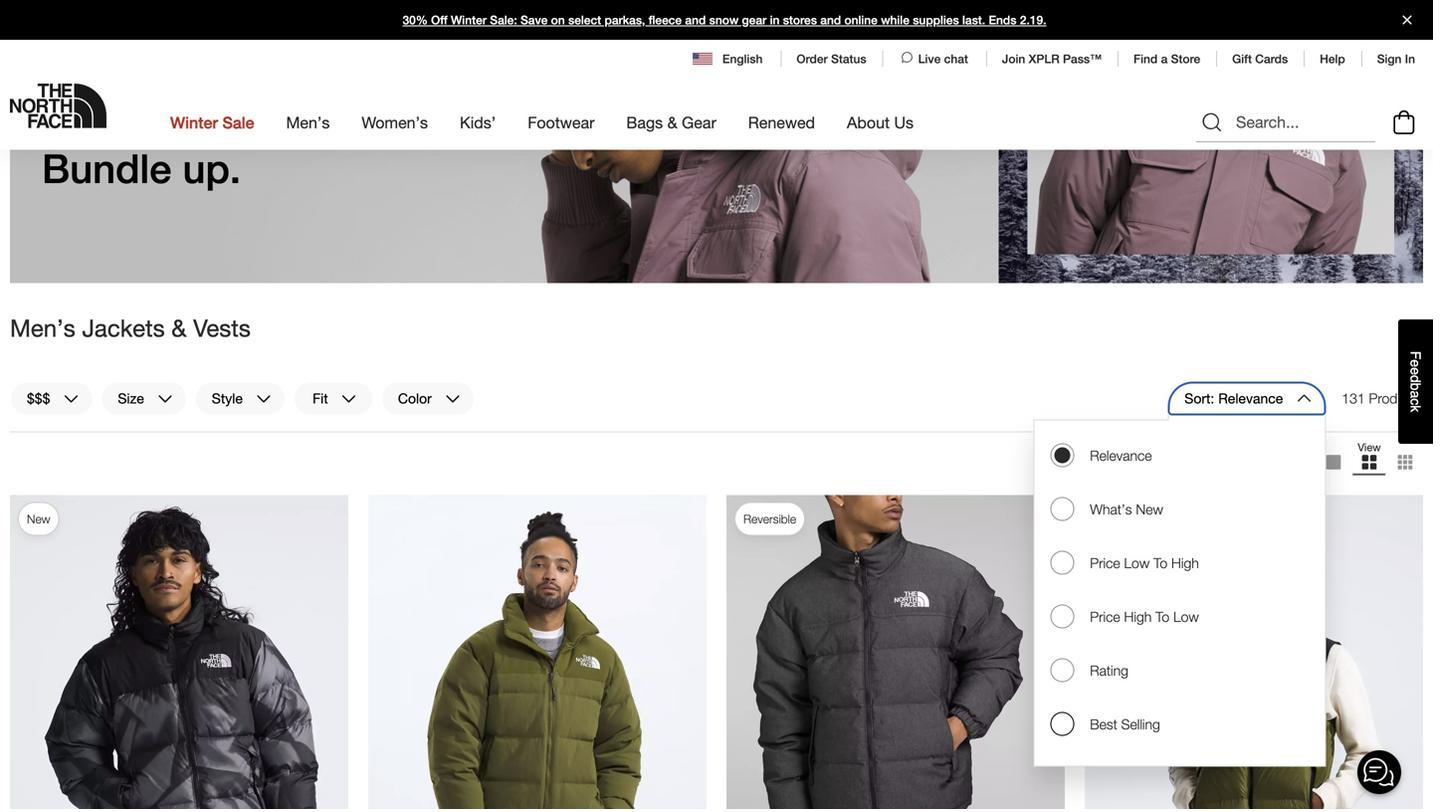 Task type: vqa. For each thing, say whether or not it's contained in the screenshot.
PRICE to the bottom
yes



Task type: describe. For each thing, give the bounding box(es) containing it.
fit button
[[293, 382, 373, 415]]

rating
[[1090, 662, 1128, 679]]

english
[[722, 52, 763, 66]]

2 horizontal spatial new
[[1136, 501, 1163, 517]]

price high to low
[[1090, 608, 1199, 625]]

Search search field
[[1196, 103, 1375, 142]]

sort: relevance
[[1185, 390, 1283, 407]]

women's
[[362, 113, 428, 132]]

men's jackets & vests
[[10, 313, 251, 342]]

men's 1996 retro nuptse jacket image
[[10, 494, 348, 809]]

new for men's 1996 retro nuptse vest image
[[1102, 512, 1125, 526]]

1 vertical spatial high
[[1124, 608, 1152, 625]]

gift
[[1232, 52, 1252, 66]]

live
[[918, 52, 941, 66]]

relevance inside dropdown button
[[1218, 390, 1283, 407]]

snow
[[709, 13, 739, 27]]

men's 1996 retro nuptse vest image
[[1085, 494, 1423, 809]]

winter inside 30% off winter sale: save on select parkas, fleece and snow gear in stores and online while supplies last. ends 2.19. link
[[451, 13, 487, 27]]

join xplr pass™
[[1002, 52, 1102, 66]]

reversible
[[743, 512, 796, 526]]

english link
[[693, 50, 765, 68]]

a inside button
[[1408, 390, 1424, 398]]

131
[[1342, 390, 1365, 406]]

gift cards link
[[1232, 52, 1288, 66]]

cards
[[1255, 52, 1288, 66]]

fleece
[[649, 13, 682, 27]]

join
[[1002, 52, 1025, 66]]

selling
[[1121, 716, 1160, 732]]

color button
[[381, 382, 475, 415]]

men's for men's jackets & vests
[[10, 313, 75, 342]]

men's '92 reversible nuptse jacket image
[[726, 494, 1065, 809]]

price low to high
[[1090, 555, 1199, 571]]

30%
[[403, 13, 428, 27]]

close image
[[1394, 15, 1420, 24]]

us
[[894, 113, 914, 132]]

2.19.
[[1020, 13, 1046, 27]]

view cart image
[[1388, 108, 1420, 137]]

men's '92 ripstop nuptse jacket image
[[368, 494, 707, 809]]

sale:
[[490, 13, 517, 27]]

winter sale link
[[170, 95, 254, 150]]

sign in
[[1377, 52, 1415, 66]]

renewed
[[748, 113, 815, 132]]

style
[[212, 390, 243, 407]]

d
[[1408, 375, 1424, 383]]

plit image. two studio shots of a man in a mauve parka. on right, layered over a wintry landscape. image
[[10, 9, 1423, 283]]

to for low
[[1156, 608, 1170, 625]]

sale
[[222, 113, 254, 132]]

ends
[[989, 13, 1017, 27]]

kids'
[[460, 113, 496, 132]]

advisory:
[[331, 99, 498, 146]]

2 e from the top
[[1408, 367, 1424, 375]]

products
[[1369, 390, 1423, 406]]

bags & gear link
[[626, 95, 716, 150]]

men's link
[[286, 95, 330, 150]]

help
[[1320, 52, 1345, 66]]

the north face home page image
[[10, 84, 106, 128]]

30% off winter sale: save on select parkas, fleece and snow gear in stores and online while supplies last. ends 2.19.
[[403, 13, 1046, 27]]

off
[[431, 13, 447, 27]]

gear
[[742, 13, 767, 27]]

bags & gear
[[626, 113, 716, 132]]

kids' link
[[460, 95, 496, 150]]

in
[[1405, 52, 1415, 66]]

$$$ button
[[10, 382, 93, 415]]

fit
[[313, 390, 328, 407]]

save
[[520, 13, 548, 27]]

new for men's 1996 retro nuptse jacket "image"
[[27, 512, 50, 526]]

winter for winter sale
[[170, 113, 218, 132]]

bundle
[[42, 145, 172, 192]]

f e e d b a c k
[[1408, 351, 1424, 412]]

supplies
[[913, 13, 959, 27]]

f
[[1408, 351, 1424, 359]]

select
[[568, 13, 601, 27]]

gift cards
[[1232, 52, 1288, 66]]

30% off winter sale: save on select parkas, fleece and snow gear in stores and online while supplies last. ends 2.19. link
[[0, 0, 1433, 40]]

k
[[1408, 405, 1424, 412]]

view
[[1358, 441, 1381, 454]]

price for price low to high
[[1090, 555, 1120, 571]]

vests
[[193, 313, 251, 342]]

view button
[[1351, 440, 1387, 484]]

stores
[[783, 13, 817, 27]]

c
[[1408, 398, 1424, 405]]

join xplr pass™ link
[[1002, 52, 1102, 66]]



Task type: locate. For each thing, give the bounding box(es) containing it.
what's new
[[1090, 501, 1163, 517]]

1 price from the top
[[1090, 555, 1120, 571]]

low
[[1124, 555, 1150, 571], [1173, 608, 1199, 625]]

price for price high to low
[[1090, 608, 1120, 625]]

best selling
[[1090, 716, 1160, 732]]

131 products status
[[1342, 382, 1423, 415]]

winter for winter weather advisory: bundle up.
[[42, 99, 161, 146]]

1 horizontal spatial &
[[667, 113, 677, 132]]

1 horizontal spatial high
[[1171, 555, 1199, 571]]

1 vertical spatial men's
[[10, 313, 75, 342]]

& left vests
[[171, 313, 187, 342]]

women's link
[[362, 95, 428, 150]]

1 and from the left
[[685, 13, 706, 27]]

order status link
[[797, 52, 866, 66]]

and left snow
[[685, 13, 706, 27]]

what's
[[1090, 501, 1132, 517]]

status
[[831, 52, 866, 66]]

sign in button
[[1377, 52, 1415, 66]]

color
[[398, 390, 432, 407]]

in
[[770, 13, 780, 27]]

f e e d b a c k button
[[1398, 319, 1433, 444]]

1 horizontal spatial and
[[820, 13, 841, 27]]

renewed link
[[748, 95, 815, 150]]

1 vertical spatial price
[[1090, 608, 1120, 625]]

order status
[[797, 52, 866, 66]]

0 horizontal spatial winter
[[42, 99, 161, 146]]

price
[[1090, 555, 1120, 571], [1090, 608, 1120, 625]]

0 horizontal spatial &
[[171, 313, 187, 342]]

xplr
[[1029, 52, 1060, 66]]

winter weather advisory: bundle up.
[[42, 99, 498, 192]]

1 vertical spatial &
[[171, 313, 187, 342]]

price down what's
[[1090, 555, 1120, 571]]

store
[[1171, 52, 1200, 66]]

last.
[[962, 13, 985, 27]]

0 vertical spatial to
[[1154, 555, 1167, 571]]

men's for men's
[[286, 113, 330, 132]]

sign
[[1377, 52, 1402, 66]]

relevance up what's new
[[1090, 447, 1152, 464]]

jackets
[[82, 313, 165, 342]]

high
[[1171, 555, 1199, 571], [1124, 608, 1152, 625]]

0 vertical spatial low
[[1124, 555, 1150, 571]]

1 horizontal spatial new
[[1102, 512, 1125, 526]]

0 horizontal spatial and
[[685, 13, 706, 27]]

1 vertical spatial to
[[1156, 608, 1170, 625]]

weather
[[172, 99, 320, 146]]

0 vertical spatial men's
[[286, 113, 330, 132]]

0 horizontal spatial a
[[1161, 52, 1168, 66]]

1 horizontal spatial a
[[1408, 390, 1424, 398]]

best
[[1090, 716, 1117, 732]]

2 horizontal spatial winter
[[451, 13, 487, 27]]

0 horizontal spatial low
[[1124, 555, 1150, 571]]

&
[[667, 113, 677, 132], [171, 313, 187, 342]]

e
[[1408, 359, 1424, 367], [1408, 367, 1424, 375]]

about us link
[[847, 95, 914, 150]]

find a store
[[1134, 52, 1200, 66]]

$$$
[[27, 390, 50, 407]]

1 horizontal spatial winter
[[170, 113, 218, 132]]

size button
[[101, 382, 187, 415]]

a right find
[[1161, 52, 1168, 66]]

search all image
[[1200, 111, 1224, 134]]

find
[[1134, 52, 1158, 66]]

footwear
[[528, 113, 595, 132]]

2 price from the top
[[1090, 608, 1120, 625]]

0 horizontal spatial new
[[27, 512, 50, 526]]

help link
[[1320, 52, 1345, 66]]

high up 'price high to low'
[[1171, 555, 1199, 571]]

to down price low to high at the bottom
[[1156, 608, 1170, 625]]

1 horizontal spatial low
[[1173, 608, 1199, 625]]

winter inside winter weather advisory: bundle up.
[[42, 99, 161, 146]]

a
[[1161, 52, 1168, 66], [1408, 390, 1424, 398]]

style button
[[195, 382, 286, 415]]

0 horizontal spatial relevance
[[1090, 447, 1152, 464]]

about
[[847, 113, 890, 132]]

1 horizontal spatial men's
[[286, 113, 330, 132]]

1 horizontal spatial relevance
[[1218, 390, 1283, 407]]

0 horizontal spatial high
[[1124, 608, 1152, 625]]

1 vertical spatial a
[[1408, 390, 1424, 398]]

& left gear
[[667, 113, 677, 132]]

live chat
[[918, 52, 968, 66]]

e up b
[[1408, 367, 1424, 375]]

on
[[551, 13, 565, 27]]

relevance
[[1218, 390, 1283, 407], [1090, 447, 1152, 464]]

1 vertical spatial relevance
[[1090, 447, 1152, 464]]

0 vertical spatial a
[[1161, 52, 1168, 66]]

to for high
[[1154, 555, 1167, 571]]

new
[[1136, 501, 1163, 517], [27, 512, 50, 526], [1102, 512, 1125, 526]]

low up 'price high to low'
[[1124, 555, 1150, 571]]

b
[[1408, 383, 1424, 390]]

find a store link
[[1134, 52, 1200, 66]]

131 products
[[1342, 390, 1423, 406]]

price up rating
[[1090, 608, 1120, 625]]

0 vertical spatial high
[[1171, 555, 1199, 571]]

order
[[797, 52, 828, 66]]

winter sale
[[170, 113, 254, 132]]

e up d
[[1408, 359, 1424, 367]]

low down price low to high at the bottom
[[1173, 608, 1199, 625]]

and left online
[[820, 13, 841, 27]]

0 vertical spatial &
[[667, 113, 677, 132]]

0 horizontal spatial men's
[[10, 313, 75, 342]]

view list box
[[1316, 440, 1423, 484]]

winter
[[451, 13, 487, 27], [42, 99, 161, 146], [170, 113, 218, 132]]

bags
[[626, 113, 663, 132]]

1 vertical spatial low
[[1173, 608, 1199, 625]]

0 vertical spatial price
[[1090, 555, 1120, 571]]

live chat button
[[898, 50, 970, 68]]

size
[[118, 390, 144, 407]]

while
[[881, 13, 909, 27]]

pass™
[[1063, 52, 1102, 66]]

a up k at right
[[1408, 390, 1424, 398]]

2 and from the left
[[820, 13, 841, 27]]

about us
[[847, 113, 914, 132]]

relevance right sort:
[[1218, 390, 1283, 407]]

and
[[685, 13, 706, 27], [820, 13, 841, 27]]

to up 'price high to low'
[[1154, 555, 1167, 571]]

up.
[[183, 145, 241, 192]]

chat
[[944, 52, 968, 66]]

1 e from the top
[[1408, 359, 1424, 367]]

0 vertical spatial relevance
[[1218, 390, 1283, 407]]

parkas,
[[605, 13, 645, 27]]

men's right sale
[[286, 113, 330, 132]]

high down price low to high at the bottom
[[1124, 608, 1152, 625]]

sort:
[[1185, 390, 1214, 407]]

men's up $$$
[[10, 313, 75, 342]]

online
[[844, 13, 878, 27]]



